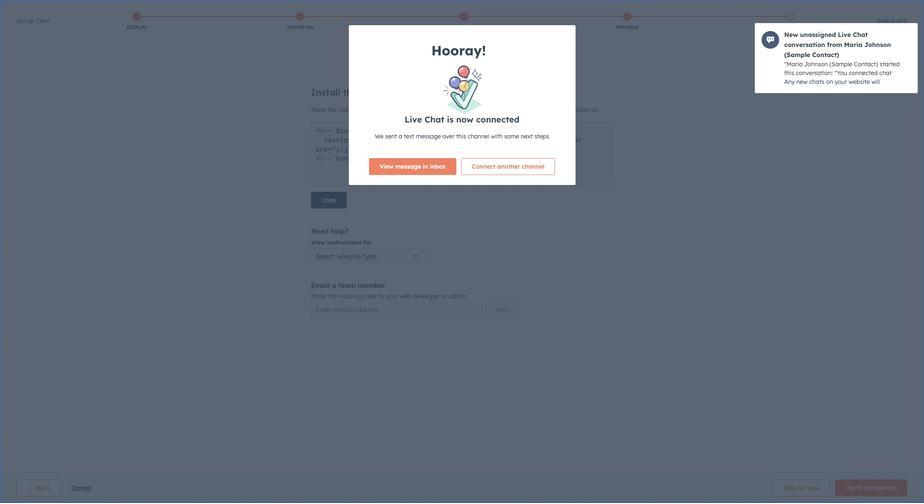 Task type: describe. For each thing, give the bounding box(es) containing it.
any
[[785, 78, 795, 86]]

new unassigned live chat conversation from maria johnson (sample contact) "maria johnson (sample contact) started this conversation: "you connected chat any new chats on your website will appear here. choose what you'd like to do next:  try it out  send a test chat from any page where the tracking code is installed: https://app.hubspot.com/live-messages- settings/43917789/inboxes/336673644/live- chat/edit/tracking? utm_tracking=chat_test_message_tracking edit your chatflow  manage your chat messaging and automation. manage chatflow: https://app.hubspot.com/chatflows/
[[785, 31, 925, 333]]

you'd
[[859, 87, 874, 95]]

chat inside hooray! 'dialog'
[[425, 114, 445, 125]]

maria
[[845, 41, 863, 49]]

your down utm_tracking=chat_test_message_tracking
[[861, 149, 873, 156]]

install code list item
[[709, 11, 873, 32]]

availability
[[447, 24, 481, 30]]

questions
[[193, 6, 220, 14]]

notifications image
[[860, 25, 867, 32]]

admin.
[[449, 293, 468, 300]]

some
[[505, 133, 520, 141]]

0 vertical spatial channel
[[468, 133, 490, 141]]

chat/edit/tracking?
[[785, 131, 840, 139]]

1 vertical spatial (sample
[[830, 61, 853, 68]]

chatflow completed list item
[[219, 11, 382, 32]]

display completed list item
[[55, 11, 219, 32]]

chat inside new unassigned live chat conversation from maria johnson (sample contact) "maria johnson (sample contact) started this conversation: "you connected chat any new chats on your website will appear here. choose what you'd like to do next:  try it out  send a test chat from any page where the tracking code is installed: https://app.hubspot.com/live-messages- settings/43917789/inboxes/336673644/live- chat/edit/tracking? utm_tracking=chat_test_message_tracking edit your chatflow  manage your chat messaging and automation. manage chatflow: https://app.hubspot.com/chatflows/
[[854, 31, 868, 39]]

next:
[[785, 96, 798, 103]]

1 5 from the left
[[892, 17, 896, 25]]

chatflow
[[287, 24, 314, 30]]

what
[[844, 87, 858, 95]]

live inside new unassigned live chat conversation from maria johnson (sample contact) "maria johnson (sample contact) started this conversation: "you connected chat any new chats on your website will appear here. choose what you'd like to do next:  try it out  send a test chat from any page where the tracking code is installed: https://app.hubspot.com/live-messages- settings/43917789/inboxes/336673644/live- chat/edit/tracking? utm_tracking=chat_test_message_tracking edit your chatflow  manage your chat messaging and automation. manage chatflow: https://app.hubspot.com/chatflows/
[[839, 31, 852, 39]]

website
[[849, 78, 871, 86]]

help button
[[828, 21, 842, 34]]

preview
[[616, 24, 639, 30]]

connect
[[472, 163, 496, 171]]

a inside new unassigned live chat conversation from maria johnson (sample contact) "maria johnson (sample contact) started this conversation: "you connected chat any new chats on your website will appear here. choose what you'd like to do next:  try it out  send a test chat from any page where the tracking code is installed: https://app.hubspot.com/live-messages- settings/43917789/inboxes/336673644/live- chat/edit/tracking? utm_tracking=chat_test_message_tracking edit your chatflow  manage your chat messaging and automation. manage chatflow: https://app.hubspot.com/chatflows/
[[841, 96, 845, 103]]

availability completed list item
[[382, 11, 546, 32]]

appear
[[785, 87, 805, 95]]

back
[[36, 485, 51, 492]]

tracking inside new unassigned live chat conversation from maria johnson (sample contact) "maria johnson (sample contact) started this conversation: "you connected chat any new chats on your website will appear here. choose what you'd like to do next:  try it out  send a test chat from any page where the tracking code is installed: https://app.hubspot.com/live-messages- settings/43917789/inboxes/336673644/live- chat/edit/tracking? utm_tracking=chat_test_message_tracking edit your chatflow  manage your chat messaging and automation. manage chatflow: https://app.hubspot.com/chatflows/
[[830, 105, 852, 112]]

is inside hooray! 'dialog'
[[447, 114, 454, 125]]

next
[[521, 133, 533, 141]]

code inside new unassigned live chat conversation from maria johnson (sample contact) "maria johnson (sample contact) started this conversation: "you connected chat any new chats on your website will appear here. choose what you'd like to do next:  try it out  send a test chat from any page where the tracking code is installed: https://app.hubspot.com/live-messages- settings/43917789/inboxes/336673644/live- chat/edit/tracking? utm_tracking=chat_test_message_tracking edit your chatflow  manage your chat messaging and automation. manage chatflow: https://app.hubspot.com/chatflows/
[[854, 105, 868, 112]]

automation.
[[829, 158, 863, 165]]

1 vertical spatial manage
[[864, 158, 887, 165]]

0 vertical spatial message
[[416, 133, 441, 141]]

this inside new unassigned live chat conversation from maria johnson (sample contact) "maria johnson (sample contact) started this conversation: "you connected chat any new chats on your website will appear here. choose what you'd like to do next:  try it out  send a test chat from any page where the tracking code is installed: https://app.hubspot.com/live-messages- settings/43917789/inboxes/336673644/live- chat/edit/tracking? utm_tracking=chat_test_message_tracking edit your chatflow  manage your chat messaging and automation. manage chatflow: https://app.hubspot.com/chatflows/
[[785, 69, 795, 77]]

to inside new unassigned live chat conversation from maria johnson (sample contact) "maria johnson (sample contact) started this conversation: "you connected chat any new chats on your website will appear here. choose what you'd like to do next:  try it out  send a test chat from any page where the tracking code is installed: https://app.hubspot.com/live-messages- settings/43917789/inboxes/336673644/live- chat/edit/tracking? utm_tracking=chat_test_message_tracking edit your chatflow  manage your chat messaging and automation. manage chatflow: https://app.hubspot.com/chatflows/
[[887, 87, 893, 95]]

talk
[[268, 7, 277, 13]]

on
[[827, 78, 834, 86]]

new
[[785, 31, 799, 39]]

any
[[888, 96, 898, 103]]

0 horizontal spatial (sample
[[785, 51, 811, 59]]

of
[[897, 17, 903, 25]]

"you
[[835, 69, 848, 77]]

2 vertical spatial chat
[[875, 149, 887, 156]]

in
[[423, 163, 428, 171]]

inbox
[[430, 163, 446, 171]]

talk to sales button
[[262, 5, 303, 16]]

preview completed list item
[[546, 11, 709, 32]]

cancel
[[71, 485, 91, 492]]

ended.
[[151, 6, 174, 14]]

to inside button
[[278, 7, 283, 13]]

the inside new unassigned live chat conversation from maria johnson (sample contact) "maria johnson (sample contact) started this conversation: "you connected chat any new chats on your website will appear here. choose what you'd like to do next:  try it out  send a test chat from any page where the tracking code is installed: https://app.hubspot.com/live-messages- settings/43917789/inboxes/336673644/live- chat/edit/tracking? utm_tracking=chat_test_message_tracking edit your chatflow  manage your chat messaging and automation. manage chatflow: https://app.hubspot.com/chatflows/
[[819, 105, 828, 112]]

page
[[785, 105, 799, 112]]

settings image
[[845, 25, 853, 32]]

now inside button
[[808, 485, 820, 492]]

calling icon image
[[796, 24, 804, 32]]

skip for now
[[784, 485, 820, 492]]

1 horizontal spatial johnson
[[865, 41, 892, 49]]

we sent a test message over this channel with some next steps
[[375, 133, 550, 141]]

where
[[801, 105, 817, 112]]

another
[[498, 163, 520, 171]]

0 vertical spatial from
[[828, 41, 843, 49]]

connect another channel
[[472, 163, 545, 171]]

the inside email a team member email the tracking code to your web developer or admin.
[[328, 293, 337, 300]]

installation
[[865, 485, 897, 492]]

steps
[[535, 133, 550, 141]]

chats
[[810, 78, 825, 86]]

try
[[800, 96, 808, 103]]

back button
[[17, 480, 61, 497]]

2 5 from the left
[[905, 17, 908, 25]]

settings link
[[844, 23, 854, 32]]

help image
[[831, 25, 839, 32]]

now inside hooray! 'dialog'
[[457, 114, 474, 125]]

need
[[229, 6, 243, 14]]

developer
[[413, 293, 440, 300]]

set up chat
[[17, 17, 49, 25]]

display
[[127, 24, 147, 30]]

up
[[28, 17, 35, 25]]

trial has ended. have questions or need help?
[[119, 6, 259, 14]]

here.
[[807, 87, 820, 95]]

music
[[886, 24, 901, 31]]

0 vertical spatial manage
[[837, 149, 859, 156]]

view message in inbox
[[380, 163, 446, 171]]

connect another channel button
[[462, 159, 555, 175]]

cancel button
[[71, 484, 91, 494]]

chatflow
[[811, 149, 835, 156]]

your down "you
[[835, 78, 848, 86]]

send inside new unassigned live chat conversation from maria johnson (sample contact) "maria johnson (sample contact) started this conversation: "you connected chat any new chats on your website will appear here. choose what you'd like to do next:  try it out  send a test chat from any page where the tracking code is installed: https://app.hubspot.com/live-messages- settings/43917789/inboxes/336673644/live- chat/edit/tracking? utm_tracking=chat_test_message_tracking edit your chatflow  manage your chat messaging and automation. manage chatflow: https://app.hubspot.com/chatflows/
[[826, 96, 840, 103]]

2 email from the top
[[311, 293, 326, 300]]

choose
[[822, 87, 842, 95]]

conversation:
[[796, 69, 833, 77]]

member
[[358, 281, 386, 290]]

https://app.hubspot.com/live-
[[785, 113, 869, 121]]

music button
[[872, 21, 914, 34]]

tracking inside email a team member email the tracking code to your web developer or admin.
[[339, 293, 361, 300]]

your inside email a team member email the tracking code to your web developer or admin.
[[386, 293, 398, 300]]

do
[[894, 87, 901, 95]]

verify installation button
[[836, 480, 908, 497]]



Task type: vqa. For each thing, say whether or not it's contained in the screenshot.
here.
yes



Task type: locate. For each thing, give the bounding box(es) containing it.
chat down you'd at the right top of the page
[[859, 96, 871, 103]]

chat up over on the left top of page
[[425, 114, 445, 125]]

verify
[[846, 485, 863, 492]]

view message in inbox button
[[369, 159, 457, 175]]

from
[[828, 41, 843, 49], [873, 96, 886, 103]]

0 horizontal spatial send
[[496, 306, 511, 314]]

sales
[[285, 7, 297, 13]]

with
[[491, 133, 503, 141]]

this inside hooray! 'dialog'
[[457, 133, 466, 141]]

1 horizontal spatial the
[[819, 105, 828, 112]]

verify installation
[[846, 485, 897, 492]]

1 vertical spatial to
[[887, 87, 893, 95]]

0 vertical spatial now
[[457, 114, 474, 125]]

over
[[443, 133, 455, 141]]

is inside new unassigned live chat conversation from maria johnson (sample contact) "maria johnson (sample contact) started this conversation: "you connected chat any new chats on your website will appear here. choose what you'd like to do next:  try it out  send a test chat from any page where the tracking code is installed: https://app.hubspot.com/live-messages- settings/43917789/inboxes/336673644/live- chat/edit/tracking? utm_tracking=chat_test_message_tracking edit your chatflow  manage your chat messaging and automation. manage chatflow: https://app.hubspot.com/chatflows/
[[869, 105, 874, 112]]

5
[[892, 17, 896, 25], [905, 17, 908, 25]]

for
[[798, 485, 806, 492]]

calling icon button
[[793, 22, 807, 33]]

install for install hubspot chat
[[412, 62, 442, 75]]

chat down messages-
[[875, 149, 887, 156]]

this up any
[[785, 69, 795, 77]]

0 horizontal spatial manage
[[837, 149, 859, 156]]

1 vertical spatial message
[[396, 163, 421, 171]]

1 horizontal spatial or
[[442, 293, 447, 300]]

1 horizontal spatial to
[[378, 293, 384, 300]]

test inside hooray! 'dialog'
[[404, 133, 415, 141]]

0 vertical spatial this
[[785, 69, 795, 77]]

menu item
[[790, 21, 792, 34]]

1 vertical spatial live
[[405, 114, 422, 125]]

install down hooray!
[[412, 62, 442, 75]]

a left team
[[332, 281, 337, 290]]

live inside hooray! 'dialog'
[[405, 114, 422, 125]]

1 email from the top
[[311, 281, 330, 290]]

1 horizontal spatial a
[[399, 133, 402, 141]]

0 horizontal spatial or
[[222, 6, 227, 14]]

0 vertical spatial is
[[869, 105, 874, 112]]

or left need in the left top of the page
[[222, 6, 227, 14]]

0 horizontal spatial the
[[328, 293, 337, 300]]

is up messages-
[[869, 105, 874, 112]]

0 vertical spatial contact)
[[813, 51, 840, 59]]

close image
[[905, 7, 911, 14]]

is up over on the left top of page
[[447, 114, 454, 125]]

0 vertical spatial tracking
[[830, 105, 852, 112]]

marketplaces button
[[809, 21, 826, 34]]

chat right hubspot
[[490, 62, 512, 75]]

manage
[[837, 149, 859, 156], [864, 158, 887, 165]]

"maria
[[785, 61, 803, 68]]

1 horizontal spatial test
[[847, 96, 857, 103]]

0 vertical spatial the
[[819, 105, 828, 112]]

install hubspot chat
[[412, 62, 512, 75]]

1 vertical spatial the
[[328, 293, 337, 300]]

channel inside button
[[522, 163, 545, 171]]

1 vertical spatial this
[[457, 133, 466, 141]]

channel left with
[[468, 133, 490, 141]]

hubspot
[[445, 62, 487, 75]]

menu containing music
[[746, 21, 915, 34]]

test down what
[[847, 96, 857, 103]]

1 vertical spatial channel
[[522, 163, 545, 171]]

will
[[872, 78, 881, 86]]

manage down utm_tracking=chat_test_message_tracking
[[837, 149, 859, 156]]

test
[[847, 96, 857, 103], [404, 133, 415, 141]]

installed:
[[875, 105, 900, 112]]

send inside button
[[496, 306, 511, 314]]

install for install code
[[773, 24, 794, 30]]

connected inside hooray! 'dialog'
[[476, 114, 520, 125]]

chatflow:
[[785, 166, 810, 174]]

chat right up
[[36, 17, 49, 25]]

2 vertical spatial a
[[332, 281, 337, 290]]

a
[[841, 96, 845, 103], [399, 133, 402, 141], [332, 281, 337, 290]]

1 vertical spatial or
[[442, 293, 447, 300]]

new
[[797, 78, 808, 86]]

team
[[339, 281, 356, 290]]

1 horizontal spatial manage
[[864, 158, 887, 165]]

have
[[177, 6, 192, 14]]

from down help image
[[828, 41, 843, 49]]

unassigned
[[801, 31, 837, 39]]

connected up website
[[849, 69, 878, 77]]

1 horizontal spatial (sample
[[830, 61, 853, 68]]

1 vertical spatial now
[[808, 485, 820, 492]]

1 horizontal spatial contact)
[[855, 61, 879, 68]]

to down member
[[378, 293, 384, 300]]

0 vertical spatial email
[[311, 281, 330, 290]]

contact) up conversation:
[[813, 51, 840, 59]]

code down you'd at the right top of the page
[[854, 105, 868, 112]]

1 vertical spatial from
[[873, 96, 886, 103]]

started
[[880, 61, 900, 68]]

0 horizontal spatial channel
[[468, 133, 490, 141]]

chat
[[36, 17, 49, 25], [854, 31, 868, 39], [490, 62, 512, 75], [425, 114, 445, 125]]

chat down started
[[880, 69, 892, 77]]

live chat is now connected
[[405, 114, 520, 125]]

johnson up conversation:
[[805, 61, 828, 68]]

1 vertical spatial a
[[399, 133, 402, 141]]

edit
[[785, 149, 796, 156]]

1 vertical spatial send
[[496, 306, 511, 314]]

email
[[311, 281, 330, 290], [311, 293, 326, 300]]

0 vertical spatial send
[[826, 96, 840, 103]]

channel right another
[[522, 163, 545, 171]]

connected up with
[[476, 114, 520, 125]]

(sample up "you
[[830, 61, 853, 68]]

tracking down team
[[339, 293, 361, 300]]

1 vertical spatial contact)
[[855, 61, 879, 68]]

send
[[826, 96, 840, 103], [496, 306, 511, 314]]

0 vertical spatial live
[[839, 31, 852, 39]]

1 vertical spatial test
[[404, 133, 415, 141]]

johnson down greg robinson icon
[[865, 41, 892, 49]]

0 horizontal spatial test
[[404, 133, 415, 141]]

0 horizontal spatial a
[[332, 281, 337, 290]]

Enter email address text field
[[311, 302, 482, 318]]

2 horizontal spatial to
[[887, 87, 893, 95]]

a right sent
[[399, 133, 402, 141]]

now
[[457, 114, 474, 125], [808, 485, 820, 492]]

2 vertical spatial to
[[378, 293, 384, 300]]

step
[[878, 17, 891, 25]]

a down what
[[841, 96, 845, 103]]

0 vertical spatial johnson
[[865, 41, 892, 49]]

0 horizontal spatial johnson
[[805, 61, 828, 68]]

hooray! dialog
[[349, 25, 576, 185]]

hubspot link
[[10, 23, 32, 33]]

install inside 'list item'
[[773, 24, 794, 30]]

0 horizontal spatial is
[[447, 114, 454, 125]]

hubspot navigation menu bar
[[0, 34, 304, 57]]

this
[[785, 69, 795, 77], [457, 133, 466, 141]]

messages-
[[869, 113, 899, 121]]

0 vertical spatial a
[[841, 96, 845, 103]]

your
[[835, 78, 848, 86], [797, 149, 810, 156], [861, 149, 873, 156], [386, 293, 398, 300]]

1 horizontal spatial connected
[[849, 69, 878, 77]]

skip for now button
[[773, 480, 830, 497]]

0 vertical spatial connected
[[849, 69, 878, 77]]

a inside hooray! 'dialog'
[[399, 133, 402, 141]]

step 5 of 5
[[878, 17, 908, 25]]

0 vertical spatial to
[[278, 7, 283, 13]]

upgrade image
[[752, 25, 759, 32]]

0 vertical spatial install
[[773, 24, 794, 30]]

connected
[[849, 69, 878, 77], [476, 114, 520, 125]]

channel
[[468, 133, 490, 141], [522, 163, 545, 171]]

code down member
[[363, 293, 377, 300]]

message left in
[[396, 163, 421, 171]]

a inside email a team member email the tracking code to your web developer or admin.
[[332, 281, 337, 290]]

0 horizontal spatial 5
[[892, 17, 896, 25]]

view
[[380, 163, 394, 171]]

manage right automation.
[[864, 158, 887, 165]]

Search HubSpot search field
[[807, 39, 910, 53]]

0 vertical spatial (sample
[[785, 51, 811, 59]]

install up new
[[773, 24, 794, 30]]

test right sent
[[404, 133, 415, 141]]

install code
[[773, 24, 809, 30]]

email a team member email the tracking code to your web developer or admin.
[[311, 281, 468, 300]]

contact) up website
[[855, 61, 879, 68]]

or inside trial has ended. have questions or need help?
[[222, 6, 227, 14]]

1 horizontal spatial code
[[795, 24, 809, 30]]

1 horizontal spatial this
[[785, 69, 795, 77]]

0 horizontal spatial tracking
[[339, 293, 361, 300]]

hubspot image
[[15, 23, 25, 33]]

message inside view message in inbox button
[[396, 163, 421, 171]]

chat up maria
[[854, 31, 868, 39]]

0 horizontal spatial from
[[828, 41, 843, 49]]

it
[[810, 96, 813, 103]]

1 vertical spatial email
[[311, 293, 326, 300]]

1 horizontal spatial 5
[[905, 17, 908, 25]]

now right for
[[808, 485, 820, 492]]

the
[[819, 105, 828, 112], [328, 293, 337, 300]]

to left the do
[[887, 87, 893, 95]]

code inside 'list item'
[[795, 24, 809, 30]]

5 right of
[[905, 17, 908, 25]]

to
[[278, 7, 283, 13], [887, 87, 893, 95], [378, 293, 384, 300]]

1 horizontal spatial send
[[826, 96, 840, 103]]

list
[[55, 11, 873, 32]]

0 vertical spatial test
[[847, 96, 857, 103]]

and
[[817, 158, 827, 165]]

skip
[[784, 485, 796, 492]]

2 horizontal spatial code
[[854, 105, 868, 112]]

your up messaging
[[797, 149, 810, 156]]

code up new
[[795, 24, 809, 30]]

1 horizontal spatial channel
[[522, 163, 545, 171]]

or
[[222, 6, 227, 14], [442, 293, 447, 300]]

message
[[416, 133, 441, 141], [396, 163, 421, 171]]

0 vertical spatial code
[[795, 24, 809, 30]]

1 horizontal spatial install
[[773, 24, 794, 30]]

1 vertical spatial johnson
[[805, 61, 828, 68]]

to inside email a team member email the tracking code to your web developer or admin.
[[378, 293, 384, 300]]

1 vertical spatial code
[[854, 105, 868, 112]]

0 vertical spatial or
[[222, 6, 227, 14]]

1 vertical spatial install
[[412, 62, 442, 75]]

install
[[773, 24, 794, 30], [412, 62, 442, 75]]

from down like
[[873, 96, 886, 103]]

0 horizontal spatial now
[[457, 114, 474, 125]]

message left over on the left top of page
[[416, 133, 441, 141]]

0 horizontal spatial this
[[457, 133, 466, 141]]

marketplaces image
[[814, 25, 821, 32]]

talk to sales
[[268, 7, 297, 13]]

settings/43917789/inboxes/336673644/live-
[[785, 122, 907, 130]]

code inside email a team member email the tracking code to your web developer or admin.
[[363, 293, 377, 300]]

1 vertical spatial connected
[[476, 114, 520, 125]]

test inside new unassigned live chat conversation from maria johnson (sample contact) "maria johnson (sample contact) started this conversation: "you connected chat any new chats on your website will appear here. choose what you'd like to do next:  try it out  send a test chat from any page where the tracking code is installed: https://app.hubspot.com/live-messages- settings/43917789/inboxes/336673644/live- chat/edit/tracking? utm_tracking=chat_test_message_tracking edit your chatflow  manage your chat messaging and automation. manage chatflow: https://app.hubspot.com/chatflows/
[[847, 96, 857, 103]]

your left web
[[386, 293, 398, 300]]

1 horizontal spatial now
[[808, 485, 820, 492]]

0 vertical spatial chat
[[880, 69, 892, 77]]

utm_tracking=chat_test_message_tracking
[[785, 140, 909, 147]]

hooray!
[[432, 42, 486, 59]]

trial
[[121, 6, 135, 14]]

1 horizontal spatial live
[[839, 31, 852, 39]]

now up we sent a test message over this channel with some next steps
[[457, 114, 474, 125]]

connected inside new unassigned live chat conversation from maria johnson (sample contact) "maria johnson (sample contact) started this conversation: "you connected chat any new chats on your website will appear here. choose what you'd like to do next:  try it out  send a test chat from any page where the tracking code is installed: https://app.hubspot.com/live-messages- settings/43917789/inboxes/336673644/live- chat/edit/tracking? utm_tracking=chat_test_message_tracking edit your chatflow  manage your chat messaging and automation. manage chatflow: https://app.hubspot.com/chatflows/
[[849, 69, 878, 77]]

0 horizontal spatial connected
[[476, 114, 520, 125]]

0 horizontal spatial contact)
[[813, 51, 840, 59]]

1 horizontal spatial is
[[869, 105, 874, 112]]

like
[[876, 87, 885, 95]]

to right talk
[[278, 7, 283, 13]]

this right over on the left top of page
[[457, 133, 466, 141]]

0 horizontal spatial live
[[405, 114, 422, 125]]

0 horizontal spatial to
[[278, 7, 283, 13]]

web
[[400, 293, 411, 300]]

upgrade
[[761, 25, 784, 32]]

send button
[[486, 302, 521, 318]]

5 left of
[[892, 17, 896, 25]]

0 horizontal spatial code
[[363, 293, 377, 300]]

set up chat heading
[[17, 16, 49, 26]]

we
[[375, 133, 384, 141]]

1 horizontal spatial from
[[873, 96, 886, 103]]

chat inside heading
[[36, 17, 49, 25]]

0 horizontal spatial install
[[412, 62, 442, 75]]

messaging
[[785, 158, 815, 165]]

out
[[815, 96, 824, 103]]

1 horizontal spatial tracking
[[830, 105, 852, 112]]

list containing display
[[55, 11, 873, 32]]

2 horizontal spatial a
[[841, 96, 845, 103]]

notifications button
[[856, 21, 870, 34]]

tracking up https://app.hubspot.com/live-
[[830, 105, 852, 112]]

(sample up the "maria
[[785, 51, 811, 59]]

or left admin.
[[442, 293, 447, 300]]

menu
[[746, 21, 915, 34]]

1 vertical spatial is
[[447, 114, 454, 125]]

1 vertical spatial tracking
[[339, 293, 361, 300]]

help?
[[244, 6, 259, 14]]

code
[[795, 24, 809, 30], [854, 105, 868, 112], [363, 293, 377, 300]]

or inside email a team member email the tracking code to your web developer or admin.
[[442, 293, 447, 300]]

greg robinson image
[[877, 24, 885, 32]]

2 vertical spatial code
[[363, 293, 377, 300]]

1 vertical spatial chat
[[859, 96, 871, 103]]

set
[[17, 17, 26, 25]]



